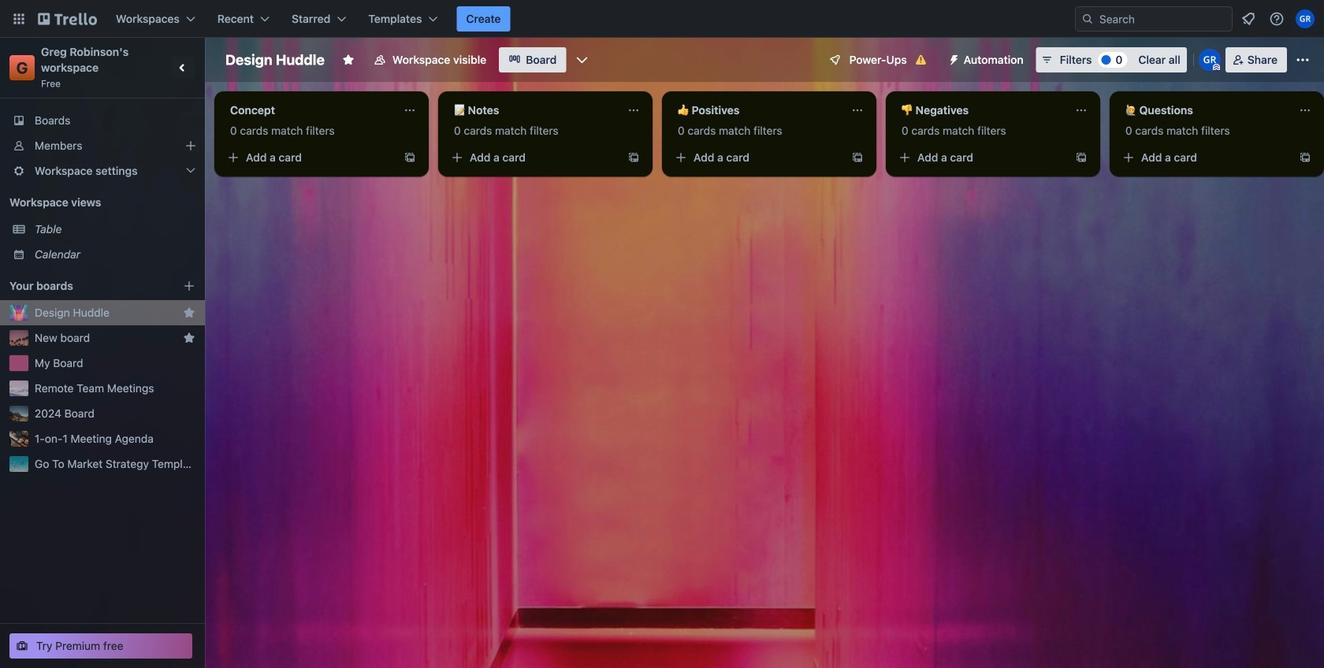 Task type: locate. For each thing, give the bounding box(es) containing it.
Board name text field
[[218, 47, 333, 73]]

open information menu image
[[1269, 11, 1285, 27]]

workspace navigation collapse icon image
[[172, 57, 194, 79]]

greg robinson (gregrobinson96) image down search field
[[1199, 49, 1221, 71]]

show menu image
[[1295, 52, 1311, 68]]

create from template… image
[[404, 151, 416, 164], [628, 151, 640, 164], [1075, 151, 1088, 164], [1299, 151, 1312, 164]]

1 vertical spatial starred icon image
[[183, 332, 196, 345]]

None text field
[[221, 98, 397, 123], [445, 98, 621, 123], [669, 98, 845, 123], [892, 98, 1069, 123], [1116, 98, 1293, 123], [221, 98, 397, 123], [445, 98, 621, 123], [669, 98, 845, 123], [892, 98, 1069, 123], [1116, 98, 1293, 123]]

1 starred icon image from the top
[[183, 307, 196, 319]]

3 create from template… image from the left
[[1075, 151, 1088, 164]]

greg robinson (gregrobinson96) image right open information menu icon
[[1296, 9, 1315, 28]]

0 vertical spatial starred icon image
[[183, 307, 196, 319]]

greg robinson (gregrobinson96) image
[[1296, 9, 1315, 28], [1199, 49, 1221, 71]]

starred icon image
[[183, 307, 196, 319], [183, 332, 196, 345]]

2 create from template… image from the left
[[628, 151, 640, 164]]

0 vertical spatial greg robinson (gregrobinson96) image
[[1296, 9, 1315, 28]]

star or unstar board image
[[342, 54, 355, 66]]

this member is an admin of this board. image
[[1213, 64, 1220, 71]]

0 horizontal spatial greg robinson (gregrobinson96) image
[[1199, 49, 1221, 71]]

4 create from template… image from the left
[[1299, 151, 1312, 164]]

0 notifications image
[[1239, 9, 1258, 28]]



Task type: describe. For each thing, give the bounding box(es) containing it.
sm image
[[942, 47, 964, 69]]

Search field
[[1094, 8, 1232, 30]]

add board image
[[183, 280, 196, 292]]

1 vertical spatial greg robinson (gregrobinson96) image
[[1199, 49, 1221, 71]]

back to home image
[[38, 6, 97, 32]]

primary element
[[0, 0, 1324, 38]]

create from template… image
[[851, 151, 864, 164]]

search image
[[1082, 13, 1094, 25]]

2 starred icon image from the top
[[183, 332, 196, 345]]

your boards with 7 items element
[[9, 277, 159, 296]]

1 horizontal spatial greg robinson (gregrobinson96) image
[[1296, 9, 1315, 28]]

customize views image
[[574, 52, 590, 68]]

1 create from template… image from the left
[[404, 151, 416, 164]]



Task type: vqa. For each thing, say whether or not it's contained in the screenshot.
third Create from template… icon from the right
yes



